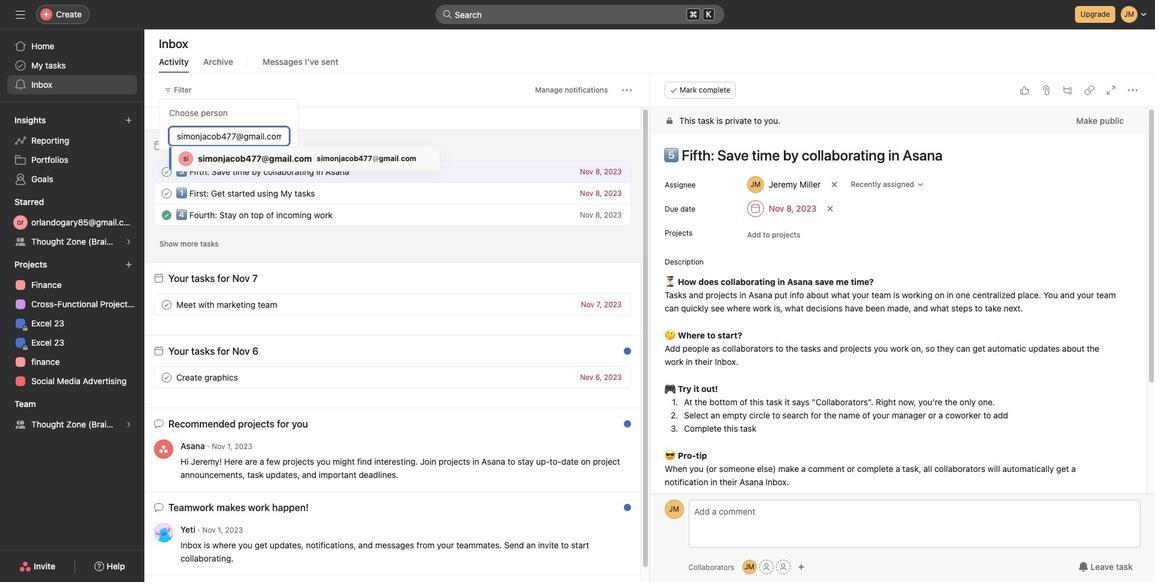 Task type: describe. For each thing, give the bounding box(es) containing it.
2 mark complete image from the top
[[160, 298, 174, 312]]

mark complete image
[[160, 165, 174, 179]]

3 mark complete checkbox from the top
[[160, 370, 174, 385]]

description document
[[652, 274, 1132, 489]]

your tasks for nov 7, task element
[[169, 273, 258, 284]]

your tasks for nov 8, task element
[[169, 140, 259, 151]]

hide sidebar image
[[16, 10, 25, 19]]

full screen image
[[1106, 85, 1116, 95]]

prominent image
[[443, 10, 453, 19]]

starred element
[[0, 191, 144, 254]]

3 mark complete image from the top
[[160, 370, 174, 385]]

archive notification image
[[618, 506, 627, 516]]

Completed checkbox
[[160, 208, 174, 222]]

add or remove collaborators image
[[798, 564, 805, 571]]

5️⃣ fifth: save time by collaborating in asana dialog
[[650, 73, 1156, 583]]

Search tasks, projects, and more text field
[[436, 5, 725, 24]]

projects element
[[0, 254, 144, 394]]

more actions for this task image
[[1128, 85, 1138, 95]]

add subtask image
[[1063, 85, 1073, 95]]

remove assignee image
[[831, 181, 838, 188]]

attachments: add a file to this task, 5️⃣ fifth: save time by collaborating in asana image
[[1041, 85, 1051, 95]]

new insights image
[[125, 117, 132, 124]]

Mark complete checkbox
[[160, 298, 174, 312]]

2 mark complete checkbox from the top
[[160, 186, 174, 201]]



Task type: vqa. For each thing, say whether or not it's contained in the screenshot.
Set Status
no



Task type: locate. For each thing, give the bounding box(es) containing it.
mark complete image down your tasks for nov 7, task element
[[160, 298, 174, 312]]

2 vertical spatial mark complete image
[[160, 370, 174, 385]]

add or remove collaborators image
[[743, 560, 757, 575]]

0 likes. click to like this task image
[[1020, 85, 1029, 95]]

mark complete image up the completed checkbox
[[160, 186, 174, 201]]

1 mark complete checkbox from the top
[[160, 165, 174, 179]]

see details, thought zone (brainstorm space) image
[[125, 238, 132, 246]]

Task Name text field
[[656, 141, 1132, 169]]

1 vertical spatial mark complete checkbox
[[160, 186, 174, 201]]

insights element
[[0, 110, 144, 191]]

mark complete image down your tasks for nov 6, task element
[[160, 370, 174, 385]]

open user profile image
[[665, 500, 684, 519]]

global element
[[0, 29, 144, 102]]

main content
[[650, 108, 1147, 583]]

more actions image
[[622, 85, 632, 95]]

1 mark complete image from the top
[[160, 186, 174, 201]]

mark complete image
[[160, 186, 174, 201], [160, 298, 174, 312], [160, 370, 174, 385]]

copy task link image
[[1085, 85, 1094, 95]]

0 vertical spatial mark complete checkbox
[[160, 165, 174, 179]]

None field
[[436, 5, 725, 24]]

your tasks for nov 6, task element
[[169, 346, 259, 357]]

completed image
[[160, 208, 174, 222]]

teams element
[[0, 394, 144, 437]]

2 vertical spatial mark complete checkbox
[[160, 370, 174, 385]]

Name or email text field
[[169, 127, 290, 146]]

main content inside 5️⃣ fifth: save time by collaborating in asana dialog
[[650, 108, 1147, 583]]

clear due date image
[[827, 205, 834, 212]]

new project or portfolio image
[[125, 261, 132, 268]]

Mark complete checkbox
[[160, 165, 174, 179], [160, 186, 174, 201], [160, 370, 174, 385]]

1 vertical spatial mark complete image
[[160, 298, 174, 312]]

0 vertical spatial mark complete image
[[160, 186, 174, 201]]

see details, thought zone (brainstorm space) image
[[125, 421, 132, 429]]



